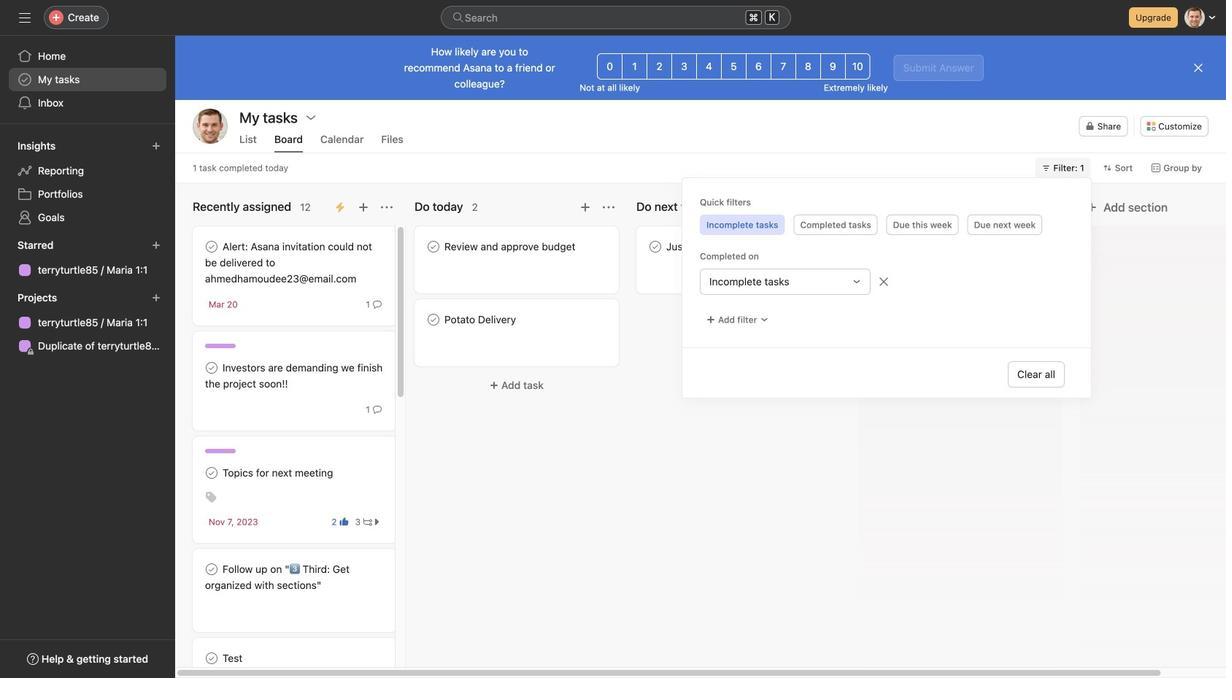 Task type: locate. For each thing, give the bounding box(es) containing it.
0 vertical spatial mark complete checkbox
[[203, 238, 220, 256]]

1 vertical spatial mark complete checkbox
[[425, 311, 442, 329]]

0 horizontal spatial mark complete checkbox
[[203, 238, 220, 256]]

new insights image
[[152, 142, 161, 150]]

mark complete image
[[647, 238, 664, 256], [203, 359, 220, 377], [203, 464, 220, 482], [203, 650, 220, 667]]

None radio
[[622, 53, 648, 80], [746, 53, 772, 80], [771, 53, 796, 80], [845, 53, 871, 80], [622, 53, 648, 80], [746, 53, 772, 80], [771, 53, 796, 80], [845, 53, 871, 80]]

Search tasks, projects, and more text field
[[441, 6, 791, 29]]

Mark complete checkbox
[[203, 238, 220, 256], [425, 311, 442, 329]]

1 comment image
[[373, 300, 382, 309]]

new project or portfolio image
[[152, 293, 161, 302]]

mark complete image
[[203, 238, 220, 256], [425, 238, 442, 256], [425, 311, 442, 329], [203, 561, 220, 578]]

option group
[[597, 53, 871, 80]]

hide sidebar image
[[19, 12, 31, 23]]

1 horizontal spatial mark complete checkbox
[[425, 311, 442, 329]]

show options image
[[305, 112, 317, 123]]

1 comment image
[[373, 405, 382, 414]]

projects element
[[0, 285, 175, 361]]

None radio
[[597, 53, 623, 80], [647, 53, 672, 80], [672, 53, 697, 80], [697, 53, 722, 80], [721, 53, 747, 80], [796, 53, 821, 80], [820, 53, 846, 80], [597, 53, 623, 80], [647, 53, 672, 80], [672, 53, 697, 80], [697, 53, 722, 80], [721, 53, 747, 80], [796, 53, 821, 80], [820, 53, 846, 80]]

0 horizontal spatial add task image
[[358, 202, 369, 213]]

1 horizontal spatial add task image
[[1024, 202, 1035, 213]]

add task image
[[580, 202, 591, 213]]

1 add task image from the left
[[358, 202, 369, 213]]

group
[[700, 269, 1074, 295]]

remove image
[[878, 276, 890, 288]]

Mark complete checkbox
[[425, 238, 442, 256], [647, 238, 664, 256], [203, 359, 220, 377], [203, 464, 220, 482], [203, 561, 220, 578], [203, 650, 220, 667]]

None field
[[441, 6, 791, 29]]

add task image
[[358, 202, 369, 213], [1024, 202, 1035, 213]]



Task type: describe. For each thing, give the bounding box(es) containing it.
2 add task image from the left
[[1024, 202, 1035, 213]]

dismiss image
[[1193, 62, 1205, 74]]

starred element
[[0, 232, 175, 285]]

view profile settings image
[[193, 109, 228, 144]]

2 likes. you liked this task image
[[340, 518, 349, 526]]

add items to starred image
[[152, 241, 161, 250]]

global element
[[0, 36, 175, 123]]

insights element
[[0, 133, 175, 232]]

rules for recently assigned image
[[334, 202, 346, 213]]

more section actions image
[[603, 202, 615, 213]]

more section actions image
[[381, 202, 393, 213]]



Task type: vqa. For each thing, say whether or not it's contained in the screenshot.
Members to the right
no



